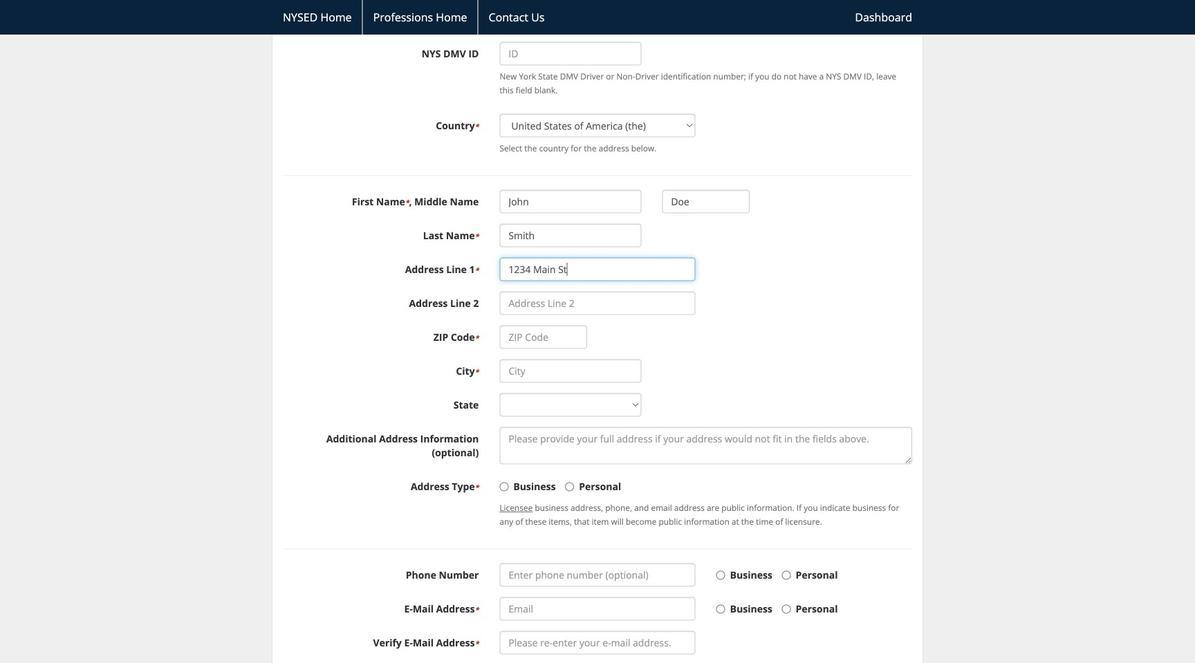 Task type: locate. For each thing, give the bounding box(es) containing it.
Enter phone number (optional) text field
[[500, 564, 696, 587]]

None radio
[[500, 483, 509, 492], [565, 483, 574, 492], [782, 571, 791, 580], [716, 605, 725, 614], [500, 483, 509, 492], [565, 483, 574, 492], [782, 571, 791, 580], [716, 605, 725, 614]]

First Name text field
[[500, 190, 642, 214]]

None radio
[[716, 571, 725, 580], [782, 605, 791, 614], [716, 571, 725, 580], [782, 605, 791, 614]]

Please re-enter your e-mail address. text field
[[500, 631, 696, 655]]

MM/DD/YYYY text field
[[500, 0, 642, 7]]



Task type: describe. For each thing, give the bounding box(es) containing it.
City text field
[[500, 360, 642, 383]]

Please provide your full address if your address would not fit in the fields above. text field
[[500, 427, 913, 465]]

Email text field
[[500, 598, 696, 621]]

Address Line 2 text field
[[500, 292, 696, 315]]

Middle Name text field
[[662, 190, 750, 214]]

ID text field
[[500, 42, 642, 66]]

Last Name text field
[[500, 224, 642, 247]]

ZIP Code text field
[[500, 326, 587, 349]]

Address Line 1 text field
[[500, 258, 696, 281]]



Task type: vqa. For each thing, say whether or not it's contained in the screenshot.
Middle Name text field
yes



